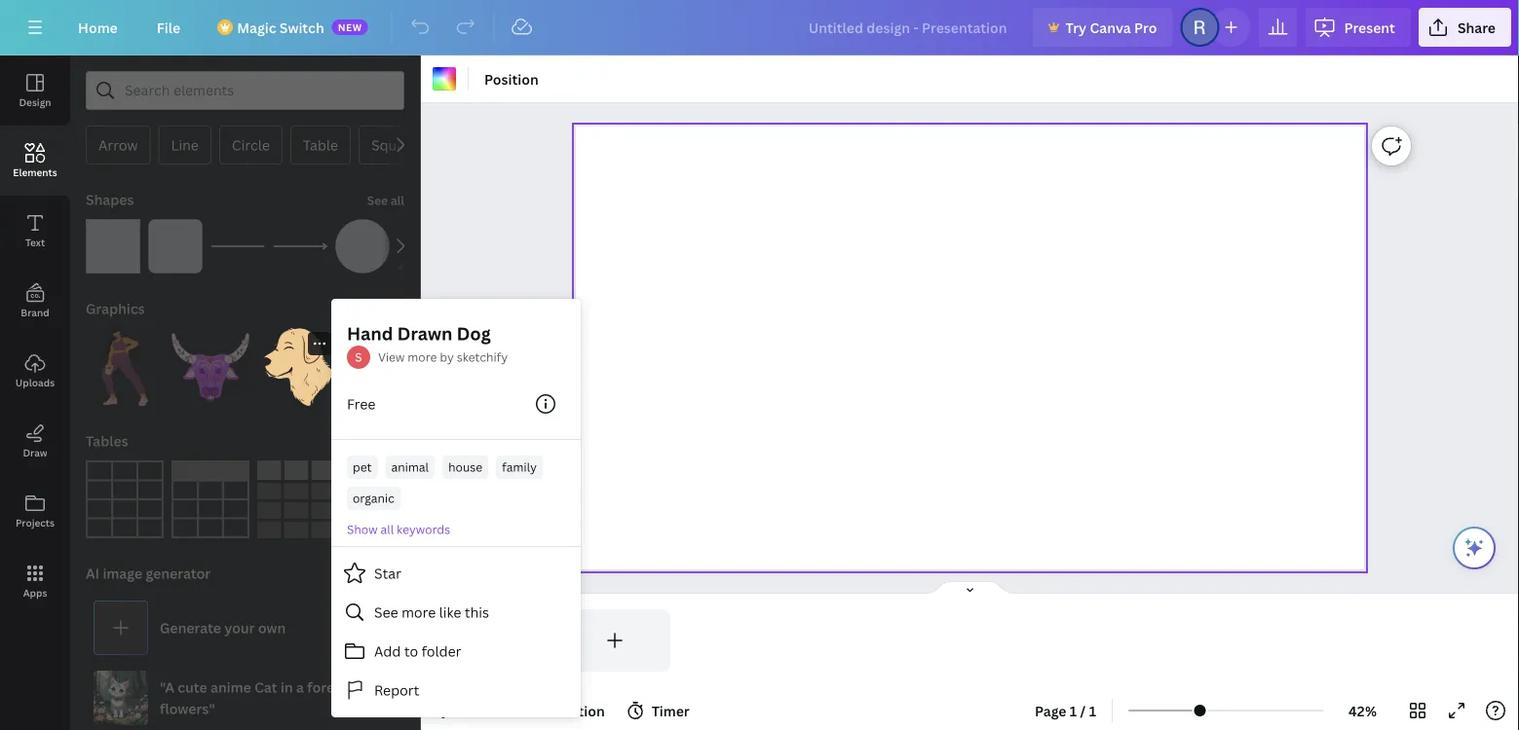 Task type: describe. For each thing, give the bounding box(es) containing it.
"a cute anime cat in a forest with flowers"
[[160, 679, 379, 719]]

apps button
[[0, 547, 70, 617]]

ai
[[86, 565, 100, 583]]

4 add this table to the canvas image from the left
[[343, 461, 421, 539]]

animal
[[391, 459, 429, 476]]

2 add this line to the canvas image from the left
[[273, 219, 327, 274]]

view more by sketchify button
[[378, 348, 508, 367]]

see all for graphics
[[367, 302, 404, 318]]

position
[[484, 70, 539, 88]]

projects button
[[0, 477, 70, 547]]

more for like
[[402, 603, 436, 622]]

in
[[281, 679, 293, 697]]

free
[[347, 395, 376, 414]]

animal button
[[385, 456, 435, 479]]

42% button
[[1331, 696, 1394, 727]]

square button
[[359, 126, 430, 165]]

page 1 image
[[437, 610, 547, 672]]

pet button
[[347, 456, 378, 479]]

triangle up image
[[398, 219, 452, 274]]

timer
[[652, 702, 690, 721]]

hide pages image
[[923, 581, 1017, 596]]

show all keywords button
[[347, 518, 450, 540]]

all for shapes
[[391, 192, 404, 209]]

ai image generator
[[86, 565, 211, 583]]

elements
[[13, 166, 57, 179]]

tables
[[86, 432, 128, 451]]

canva
[[1090, 18, 1131, 37]]

2 add this table to the canvas image from the left
[[172, 461, 249, 539]]

generate your own
[[160, 619, 286, 638]]

main menu bar
[[0, 0, 1519, 56]]

arrow button
[[86, 126, 150, 165]]

apps
[[23, 587, 47, 600]]

canva assistant image
[[1463, 537, 1486, 560]]

circle
[[232, 136, 270, 154]]

circle button
[[219, 126, 283, 165]]

pro
[[1134, 18, 1157, 37]]

all for graphics
[[391, 302, 404, 318]]

star button
[[331, 554, 581, 593]]

Design title text field
[[793, 8, 1025, 47]]

forest
[[307, 679, 347, 697]]

see more like this button
[[331, 593, 581, 632]]

notes button
[[429, 696, 507, 727]]

your
[[224, 619, 255, 638]]

with
[[350, 679, 379, 697]]

shapes button
[[84, 180, 136, 219]]

flowers"
[[160, 700, 215, 719]]

view
[[378, 349, 405, 365]]

free button
[[347, 395, 376, 414]]

line
[[171, 136, 199, 154]]

projects
[[16, 516, 55, 530]]

graphics button
[[84, 289, 147, 328]]

draw button
[[0, 406, 70, 477]]

1 add this line to the canvas image from the left
[[210, 219, 265, 274]]

show
[[347, 522, 378, 538]]

home link
[[62, 8, 133, 47]]

see for graphics
[[367, 302, 388, 318]]

family button
[[496, 456, 543, 479]]

hand drawn dog image
[[257, 328, 335, 406]]

magic switch
[[237, 18, 324, 37]]

1 add this table to the canvas image from the left
[[86, 461, 164, 539]]

cat
[[254, 679, 277, 697]]

side panel tab list
[[0, 56, 70, 617]]

anime
[[210, 679, 251, 697]]

organic
[[353, 491, 394, 507]]

add to folder
[[374, 642, 461, 661]]

position button
[[477, 63, 546, 95]]

sketchify
[[457, 349, 508, 365]]

star
[[374, 565, 401, 583]]

"a
[[160, 679, 174, 697]]

hand drawn dog
[[347, 322, 491, 346]]

page 1 / 1
[[1035, 702, 1096, 721]]

woman with kettlebell illustration image
[[86, 328, 164, 406]]

detailed colorful year of the ox floral bull head image
[[172, 328, 249, 406]]

brand
[[21, 306, 49, 319]]

elements button
[[0, 126, 70, 196]]

house
[[448, 459, 483, 476]]

all right show
[[381, 522, 394, 538]]

present button
[[1305, 8, 1411, 47]]

home
[[78, 18, 118, 37]]

try
[[1066, 18, 1087, 37]]

show all keywords
[[347, 522, 450, 538]]

3 add this table to the canvas image from the left
[[257, 461, 335, 539]]

share button
[[1419, 8, 1511, 47]]



Task type: vqa. For each thing, say whether or not it's contained in the screenshot.
Turn ideas into designs instantly. Try now.
no



Task type: locate. For each thing, give the bounding box(es) containing it.
hide image
[[420, 346, 433, 440]]

report
[[374, 681, 419, 700]]

add
[[374, 642, 401, 661]]

0 vertical spatial see all
[[367, 192, 404, 209]]

hand drawn dog link
[[347, 322, 491, 346]]

own
[[258, 619, 286, 638]]

table
[[303, 136, 338, 154]]

see all up pet
[[367, 434, 404, 450]]

hand
[[347, 322, 393, 346]]

like
[[439, 603, 461, 622]]

organic button
[[347, 487, 400, 511]]

see up white circle shape image
[[367, 192, 388, 209]]

all
[[391, 192, 404, 209], [391, 302, 404, 318], [391, 434, 404, 450], [381, 522, 394, 538]]

0 vertical spatial more
[[408, 349, 437, 365]]

rounded square image
[[148, 219, 203, 274]]

all up animal
[[391, 434, 404, 450]]

3 see all from the top
[[367, 434, 404, 450]]

table button
[[290, 126, 351, 165]]

cute
[[178, 679, 207, 697]]

share
[[1458, 18, 1496, 37]]

1 vertical spatial see all button
[[365, 289, 406, 328]]

1 vertical spatial see all
[[367, 302, 404, 318]]

pet
[[353, 459, 372, 476]]

page
[[1035, 702, 1067, 721]]

all for tables
[[391, 434, 404, 450]]

text
[[25, 236, 45, 249]]

switch
[[279, 18, 324, 37]]

generate
[[160, 619, 221, 638]]

1 horizontal spatial add this line to the canvas image
[[273, 219, 327, 274]]

square
[[371, 136, 418, 154]]

#ffffff image
[[433, 67, 456, 91]]

more inside view more by sketchify button
[[408, 349, 437, 365]]

dog
[[457, 322, 491, 346]]

3 see all button from the top
[[365, 422, 406, 461]]

see all for shapes
[[367, 192, 404, 209]]

all up triangle up image at the left top
[[391, 192, 404, 209]]

see all button for graphics
[[365, 289, 406, 328]]

see all button for shapes
[[365, 180, 406, 219]]

more inside see more like this button
[[402, 603, 436, 622]]

see all for tables
[[367, 434, 404, 450]]

see more like this
[[374, 603, 489, 622]]

1 vertical spatial more
[[402, 603, 436, 622]]

2 see all from the top
[[367, 302, 404, 318]]

1 left /
[[1070, 702, 1077, 721]]

more down the drawn
[[408, 349, 437, 365]]

1 horizontal spatial 1
[[1089, 702, 1096, 721]]

1 right /
[[1089, 702, 1096, 721]]

file button
[[141, 8, 196, 47]]

1 1 from the left
[[1070, 702, 1077, 721]]

keywords
[[397, 522, 450, 538]]

try canva pro
[[1066, 18, 1157, 37]]

group
[[257, 328, 335, 406]]

text button
[[0, 196, 70, 266]]

uploads
[[15, 376, 55, 389]]

try canva pro button
[[1033, 8, 1173, 47]]

see all button down square button
[[365, 180, 406, 219]]

more
[[408, 349, 437, 365], [402, 603, 436, 622]]

see all button down the free button
[[365, 422, 406, 461]]

a
[[296, 679, 304, 697]]

present
[[1344, 18, 1395, 37]]

see up pet
[[367, 434, 388, 450]]

shapes
[[86, 191, 134, 209]]

generator
[[146, 565, 211, 583]]

2 vertical spatial see all button
[[365, 422, 406, 461]]

to
[[404, 642, 418, 661]]

notes
[[460, 702, 499, 721]]

magic
[[237, 18, 276, 37]]

0 horizontal spatial add this line to the canvas image
[[210, 219, 265, 274]]

arrow
[[98, 136, 138, 154]]

1 see all button from the top
[[365, 180, 406, 219]]

duration
[[546, 702, 605, 721]]

add this line to the canvas image left white circle shape image
[[273, 219, 327, 274]]

file
[[157, 18, 180, 37]]

see all button for tables
[[365, 422, 406, 461]]

2 vertical spatial see all
[[367, 434, 404, 450]]

white circle shape image
[[335, 219, 390, 274]]

2 see all button from the top
[[365, 289, 406, 328]]

see all
[[367, 192, 404, 209], [367, 302, 404, 318], [367, 434, 404, 450]]

add this line to the canvas image
[[210, 219, 265, 274], [273, 219, 327, 274]]

see for shapes
[[367, 192, 388, 209]]

family
[[502, 459, 537, 476]]

0 vertical spatial see all button
[[365, 180, 406, 219]]

all up hand drawn dog
[[391, 302, 404, 318]]

duration button
[[515, 696, 613, 727]]

image
[[103, 565, 142, 583]]

design button
[[0, 56, 70, 126]]

1 see all from the top
[[367, 192, 404, 209]]

sketchify image
[[347, 346, 370, 369]]

see all button up "view"
[[365, 289, 406, 328]]

by
[[440, 349, 454, 365]]

new
[[338, 20, 362, 34]]

tables button
[[84, 422, 130, 461]]

graphics
[[86, 300, 145, 318]]

add this table to the canvas image
[[86, 461, 164, 539], [172, 461, 249, 539], [257, 461, 335, 539], [343, 461, 421, 539]]

add this line to the canvas image right rounded square image
[[210, 219, 265, 274]]

report button
[[331, 671, 581, 710]]

drawn
[[397, 322, 453, 346]]

brand button
[[0, 266, 70, 336]]

sketchify element
[[347, 346, 370, 369]]

design
[[19, 95, 51, 109]]

this
[[465, 603, 489, 622]]

wild pattern like hand gesture image
[[343, 328, 421, 406]]

see
[[367, 192, 388, 209], [367, 302, 388, 318], [367, 434, 388, 450], [374, 603, 398, 622]]

see all up white circle shape image
[[367, 192, 404, 209]]

0 horizontal spatial 1
[[1070, 702, 1077, 721]]

draw
[[23, 446, 47, 459]]

square image
[[86, 219, 140, 274]]

timer button
[[620, 696, 697, 727]]

42%
[[1349, 702, 1377, 721]]

see for tables
[[367, 434, 388, 450]]

folder
[[422, 642, 461, 661]]

/
[[1080, 702, 1086, 721]]

see all up the hand
[[367, 302, 404, 318]]

more left like
[[402, 603, 436, 622]]

1
[[1070, 702, 1077, 721], [1089, 702, 1096, 721]]

see up the "add" on the left bottom of page
[[374, 603, 398, 622]]

see up the hand
[[367, 302, 388, 318]]

more for by
[[408, 349, 437, 365]]

2 1 from the left
[[1089, 702, 1096, 721]]

house button
[[442, 456, 488, 479]]

view more by sketchify
[[378, 349, 508, 365]]

Search elements search field
[[125, 72, 365, 109]]

line button
[[158, 126, 211, 165]]



